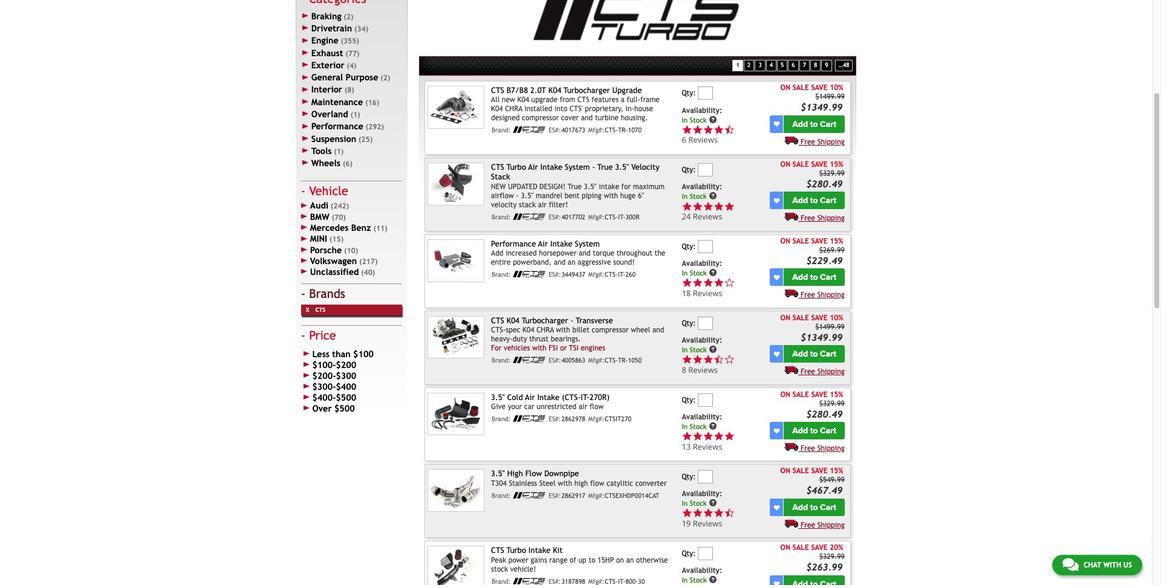 Task type: vqa. For each thing, say whether or not it's contained in the screenshot.
Way
no



Task type: locate. For each thing, give the bounding box(es) containing it.
sale inside on sale save 20% $329.99 $263.99
[[793, 544, 809, 552]]

8 left 9
[[814, 62, 817, 69]]

availability: in stock up 8 reviews
[[682, 336, 722, 354]]

turbo inside cts turbo air intake system - true 3.5" velocity stack new updated design! true 3.5″ intake for maximum airflow - 3.5" mandrel bent piping with huge 6″ velocity stack air filter!
[[507, 163, 526, 172]]

2 $1499.99 from the top
[[816, 323, 845, 331]]

on sale save 15% $269.99 $229.49
[[781, 237, 845, 266]]

1 19 reviews link from the top
[[682, 508, 768, 529]]

mfg#: right 2862917
[[588, 492, 605, 500]]

free for 13 reviews
[[801, 445, 815, 453]]

3 availability: in stock from the top
[[682, 260, 722, 278]]

mfg#: for 8 reviews
[[588, 357, 605, 364]]

1 vertical spatial true
[[568, 182, 582, 191]]

(292)
[[366, 123, 384, 131]]

(1) down 'suspension' on the top
[[334, 148, 344, 156]]

24
[[682, 211, 691, 222]]

0 vertical spatial free shipping image
[[785, 136, 799, 144]]

it- left the 30
[[618, 578, 626, 585]]

1 horizontal spatial 6
[[792, 62, 795, 69]]

with down "downpipe"
[[558, 480, 572, 488]]

3.5" up give
[[491, 393, 505, 402]]

0 horizontal spatial compressor
[[522, 114, 559, 122]]

intake up "horsepower"
[[550, 239, 573, 248]]

and up aggressive
[[579, 249, 591, 258]]

4 mfg#: from the top
[[588, 357, 605, 364]]

1 vertical spatial air
[[538, 239, 548, 248]]

0 vertical spatial true
[[598, 163, 613, 172]]

1 $280.49 from the top
[[806, 178, 843, 189]]

2 brand: from the top
[[492, 213, 511, 221]]

5 on from the top
[[781, 390, 791, 399]]

10%
[[830, 83, 843, 92], [830, 314, 843, 322]]

3 shipping from the top
[[818, 291, 845, 300]]

1 free shipping from the top
[[801, 138, 845, 146]]

cart for 6 reviews
[[820, 119, 837, 129]]

availability: up 24 reviews
[[682, 183, 722, 191]]

on inside on sale save 15% $269.99 $229.49
[[781, 237, 791, 245]]

intake up unrestricted
[[537, 393, 559, 402]]

2 link
[[744, 60, 754, 71]]

system up torque
[[575, 239, 600, 248]]

5 mfg#: from the top
[[588, 415, 605, 423]]

flow up es#: 2862917 mfg#: ctsexhdp0014cat at the bottom of the page
[[590, 480, 604, 488]]

2 question sign image from the top
[[709, 192, 718, 200]]

- up billet
[[571, 316, 574, 325]]

6 on from the top
[[781, 467, 791, 476]]

it- up es#: 2862978 mfg#: ctsit270
[[581, 393, 590, 402]]

1 turbo from the top
[[507, 163, 526, 172]]

chra inside cts k04 turbocharger - transverse cts-spec k04 chra with billet compressor wheel and heavy-duty thrust bearings. for vehicles with fsi or tsi engines
[[537, 326, 554, 335]]

0 vertical spatial question sign image
[[709, 422, 718, 431]]

availability: up 6 reviews
[[682, 106, 722, 115]]

of
[[570, 556, 576, 565]]

6 for 6
[[792, 62, 795, 69]]

k04 up upgrade at the left top of the page
[[548, 86, 561, 95]]

flow down 270r)
[[590, 403, 604, 411]]

8 for 8 reviews
[[682, 365, 686, 376]]

cts - corporate logo image down stack
[[513, 213, 546, 220]]

cts - corporate logo image down vehicles
[[513, 357, 546, 364]]

stock up 13 reviews
[[690, 423, 707, 431]]

4 availability: in stock from the top
[[682, 336, 722, 354]]

it- for $280.49
[[618, 213, 626, 221]]

2 18 reviews link from the top
[[682, 288, 735, 299]]

filter!
[[549, 201, 568, 209]]

1 horizontal spatial an
[[626, 556, 634, 565]]

bent
[[565, 191, 580, 200]]

1 free shipping image from the top
[[785, 213, 799, 221]]

1 add to cart button from the top
[[784, 115, 845, 133]]

cts- for 24
[[605, 213, 618, 221]]

half star image
[[724, 508, 735, 519]]

an right on on the bottom right
[[626, 556, 634, 565]]

add for 6 reviews
[[792, 119, 808, 129]]

es#: 4005863 mfg#: cts-tr-1050
[[549, 357, 642, 364]]

add to wish list image
[[774, 121, 780, 127], [774, 198, 780, 204], [774, 428, 780, 434], [774, 505, 780, 511], [774, 582, 780, 585]]

maintenance
[[311, 97, 363, 107]]

0 vertical spatial half star image
[[724, 124, 735, 135]]

an inside performance air intake system add increased horsepower and torque throughout the entire powerband, and an aggressive sound!
[[568, 258, 576, 267]]

3 free shipping from the top
[[801, 291, 845, 300]]

on sale save 10% $1499.99 $1349.99
[[781, 83, 845, 112], [781, 314, 845, 343]]

1 horizontal spatial true
[[598, 163, 613, 172]]

an
[[568, 258, 576, 267], [626, 556, 634, 565]]

save for 18 reviews
[[811, 237, 828, 245]]

k04 up duty
[[523, 326, 534, 335]]

add to wish list image
[[774, 275, 780, 281], [774, 351, 780, 357]]

brand: down entire
[[492, 271, 511, 278]]

availability: down 19 reviews
[[682, 567, 722, 575]]

es#: left the 3187898
[[549, 578, 561, 585]]

air up "horsepower"
[[538, 239, 548, 248]]

5 sale from the top
[[793, 390, 809, 399]]

air inside cts turbo air intake system - true 3.5" velocity stack new updated design! true 3.5″ intake for maximum airflow - 3.5" mandrel bent piping with huge 6″ velocity stack air filter!
[[528, 163, 538, 172]]

$549.99
[[819, 476, 845, 485]]

mfg#: right the 3187898
[[588, 578, 605, 585]]

in up 13 at bottom
[[682, 423, 688, 431]]

1 vertical spatial $1349.99
[[801, 332, 843, 343]]

0 vertical spatial 10%
[[830, 83, 843, 92]]

save for 19 reviews
[[811, 467, 828, 476]]

4 add to cart button from the top
[[784, 346, 845, 363]]

0 horizontal spatial (2)
[[344, 13, 354, 21]]

5 shipping from the top
[[818, 445, 845, 453]]

question sign image up 13 reviews
[[709, 422, 718, 431]]

it- inside 3.5" cold air intake (cts-it-270r) give your car unrestricted air flow
[[581, 393, 590, 402]]

free shipping for 13 reviews
[[801, 445, 845, 453]]

1 horizontal spatial -
[[571, 316, 574, 325]]

4 es#: from the top
[[549, 357, 561, 364]]

for
[[621, 182, 631, 191]]

0 vertical spatial $329.99
[[819, 169, 845, 178]]

1 13 reviews link from the top
[[682, 431, 768, 452]]

qty: for 8
[[682, 319, 696, 328]]

1 horizontal spatial 8
[[814, 62, 817, 69]]

or
[[560, 344, 567, 353]]

b7/b8
[[507, 86, 528, 95]]

1 horizontal spatial air
[[579, 403, 587, 411]]

6 save from the top
[[811, 467, 828, 476]]

1 shipping from the top
[[818, 138, 845, 146]]

heavy-
[[491, 335, 513, 344]]

$1499.99 for 6 reviews
[[816, 93, 845, 101]]

on for 18 reviews
[[781, 237, 791, 245]]

cts- up heavy-
[[491, 326, 506, 335]]

1 horizontal spatial performance
[[491, 239, 536, 248]]

intake inside 3.5" cold air intake (cts-it-270r) give your car unrestricted air flow
[[537, 393, 559, 402]]

4 in from the top
[[682, 346, 688, 354]]

add to cart for 13 reviews
[[792, 426, 837, 436]]

$269.99
[[819, 246, 845, 254]]

add to cart for 19 reviews
[[792, 503, 837, 513]]

billet
[[572, 326, 590, 335]]

on sale save 20% $329.99 $263.99
[[781, 544, 845, 573]]

0 vertical spatial turbo
[[507, 163, 526, 172]]

7 brand: from the top
[[492, 578, 511, 585]]

air inside cts turbo air intake system - true 3.5" velocity stack new updated design! true 3.5″ intake for maximum airflow - 3.5" mandrel bent piping with huge 6″ velocity stack air filter!
[[538, 201, 547, 209]]

6 mfg#: from the top
[[588, 492, 605, 500]]

qty: right the
[[682, 243, 696, 251]]

qty: down 19 on the bottom right
[[682, 549, 696, 558]]

qty: for 18
[[682, 243, 696, 251]]

turbocharger inside cts k04 turbocharger - transverse cts-spec k04 chra with billet compressor wheel and heavy-duty thrust bearings. for vehicles with fsi or tsi engines
[[522, 316, 568, 325]]

2 mfg#: from the top
[[588, 213, 605, 221]]

5 availability: in stock from the top
[[682, 413, 722, 431]]

qty: down 18
[[682, 319, 696, 328]]

1 add to wish list image from the top
[[774, 121, 780, 127]]

4 cart from the top
[[820, 349, 837, 359]]

with left us at the right bottom
[[1104, 561, 1121, 570]]

1 save from the top
[[811, 83, 828, 92]]

stack
[[519, 201, 536, 209]]

es#: for 8 reviews
[[549, 357, 561, 364]]

add for 8 reviews
[[792, 349, 808, 359]]

2 shipping from the top
[[818, 214, 845, 223]]

6 free from the top
[[801, 521, 815, 530]]

in up "24"
[[682, 192, 688, 201]]

and
[[581, 114, 593, 122], [579, 249, 591, 258], [554, 258, 566, 267], [653, 326, 664, 335]]

6 cart from the top
[[820, 503, 837, 513]]

es#4017673 - cts-tr-1070 -  cts b7/b8 2.0t k04 turbocharger upgrade  - all new k04 upgrade from cts features a full-frame k04 chra installed into cts' proprietary, in-house designed compressor cover and turbine housing. - cts - audi image
[[428, 86, 484, 129]]

qty:
[[682, 89, 696, 97], [682, 166, 696, 174], [682, 243, 696, 251], [682, 319, 696, 328], [682, 396, 696, 404], [682, 473, 696, 481], [682, 549, 696, 558]]

reviews inside 24 reviews link
[[693, 211, 722, 222]]

5 stock from the top
[[690, 423, 707, 431]]

4 sale from the top
[[793, 314, 809, 322]]

1 cart from the top
[[820, 119, 837, 129]]

it- down huge
[[618, 213, 626, 221]]

free shipping image
[[785, 213, 799, 221], [785, 289, 799, 298], [785, 366, 799, 375], [785, 443, 799, 451]]

es#: for 6 reviews
[[549, 127, 561, 134]]

availability: in stock for 18
[[682, 260, 722, 278]]

performance up 'suspension' on the top
[[311, 121, 363, 131]]

us
[[1124, 561, 1132, 570]]

free shipping for 8 reviews
[[801, 368, 845, 376]]

1 vertical spatial chra
[[537, 326, 554, 335]]

availability: up 13 reviews
[[682, 413, 722, 422]]

0 vertical spatial (2)
[[344, 13, 354, 21]]

it-
[[618, 213, 626, 221], [618, 271, 626, 278], [581, 393, 590, 402], [618, 578, 626, 585]]

0 vertical spatial performance
[[311, 121, 363, 131]]

qty: down 13 at bottom
[[682, 473, 696, 481]]

1 vertical spatial an
[[626, 556, 634, 565]]

19 reviews
[[682, 518, 722, 529]]

es#: down unrestricted
[[549, 415, 561, 423]]

stack
[[491, 173, 510, 182]]

air up car
[[525, 393, 535, 402]]

question sign image down 19 reviews
[[709, 576, 718, 584]]

4 stock from the top
[[690, 346, 707, 354]]

1 vertical spatial turbo
[[507, 546, 526, 555]]

2 vertical spatial air
[[525, 393, 535, 402]]

reviews for 24 reviews
[[693, 211, 722, 222]]

6 shipping from the top
[[818, 521, 845, 530]]

0 horizontal spatial air
[[538, 201, 547, 209]]

cts- down engines
[[605, 357, 618, 364]]

qty: right frame at the right top of page
[[682, 89, 696, 97]]

0 vertical spatial (1)
[[350, 111, 360, 119]]

3 qty: from the top
[[682, 243, 696, 251]]

6
[[792, 62, 795, 69], [682, 134, 686, 145]]

0 vertical spatial compressor
[[522, 114, 559, 122]]

1 vertical spatial $1499.99
[[816, 323, 845, 331]]

in up 8 reviews
[[682, 346, 688, 354]]

$329.99 for 24 reviews
[[819, 169, 845, 178]]

5 brand: from the top
[[492, 415, 511, 423]]

2 horizontal spatial -
[[592, 163, 595, 172]]

shipping for 24 reviews
[[818, 214, 845, 223]]

5 free shipping from the top
[[801, 445, 845, 453]]

1 vertical spatial turbocharger
[[522, 316, 568, 325]]

free shipping image for 13 reviews
[[785, 443, 799, 451]]

0 horizontal spatial -
[[516, 191, 519, 200]]

0 vertical spatial on sale save 10% $1499.99 $1349.99
[[781, 83, 845, 112]]

free
[[801, 138, 815, 146], [801, 214, 815, 223], [801, 291, 815, 300], [801, 368, 815, 376], [801, 445, 815, 453], [801, 521, 815, 530]]

compressor down transverse
[[592, 326, 629, 335]]

cts- left 800-
[[605, 578, 618, 585]]

cts up heavy-
[[491, 316, 504, 325]]

1 vertical spatial question sign image
[[709, 499, 718, 507]]

in for 18
[[682, 269, 688, 278]]

with inside the 3.5" high flow downpipe t304 stainless steel with high flow catylitic converter
[[558, 480, 572, 488]]

availability: in stock up 13 reviews
[[682, 413, 722, 431]]

flow
[[590, 403, 604, 411], [590, 480, 604, 488]]

1 vertical spatial $280.49
[[806, 409, 843, 419]]

5
[[781, 62, 784, 69]]

add to wish list image for 6 reviews
[[774, 121, 780, 127]]

on inside on sale save 15% $549.99 $467.49
[[781, 467, 791, 476]]

exhaust
[[311, 48, 343, 58]]

availability: up 8 reviews
[[682, 336, 722, 345]]

3 add to cart button from the top
[[784, 269, 845, 286]]

system up the 3.5″
[[565, 163, 590, 172]]

proprietary,
[[585, 105, 624, 113]]

$1349.99 for 8 reviews
[[801, 332, 843, 343]]

(34)
[[354, 25, 368, 33]]

add to wish list image right empty star image
[[774, 275, 780, 281]]

unrestricted
[[537, 403, 577, 411]]

2 free from the top
[[801, 214, 815, 223]]

3 availability: from the top
[[682, 260, 722, 268]]

cts- inside cts k04 turbocharger - transverse cts-spec k04 chra with billet compressor wheel and heavy-duty thrust bearings. for vehicles with fsi or tsi engines
[[491, 326, 506, 335]]

add for 13 reviews
[[792, 426, 808, 436]]

cts - corporate logo image down stainless
[[513, 492, 546, 499]]

with down thrust
[[532, 344, 547, 353]]

- down updated
[[516, 191, 519, 200]]

cts inside brands x cts
[[315, 307, 326, 314]]

air inside performance air intake system add increased horsepower and torque throughout the entire powerband, and an aggressive sound!
[[538, 239, 548, 248]]

5 cts - corporate logo image from the top
[[513, 415, 546, 422]]

cts
[[491, 86, 504, 95], [577, 96, 590, 104], [491, 163, 504, 172], [315, 307, 326, 314], [491, 316, 504, 325], [491, 546, 504, 555]]

0 vertical spatial $1499.99
[[816, 93, 845, 101]]

(16)
[[365, 98, 379, 107]]

0 vertical spatial air
[[528, 163, 538, 172]]

$280.49
[[806, 178, 843, 189], [806, 409, 843, 419]]

reviews for 19 reviews
[[693, 518, 722, 529]]

sale inside on sale save 15% $549.99 $467.49
[[793, 467, 809, 476]]

add for 19 reviews
[[792, 503, 808, 513]]

cart
[[820, 119, 837, 129], [820, 196, 837, 206], [820, 272, 837, 283], [820, 349, 837, 359], [820, 426, 837, 436], [820, 503, 837, 513]]

1 vertical spatial (2)
[[381, 74, 390, 82]]

4 availability: from the top
[[682, 336, 722, 345]]

add
[[792, 119, 808, 129], [792, 196, 808, 206], [491, 249, 504, 258], [792, 272, 808, 283], [792, 349, 808, 359], [792, 426, 808, 436], [792, 503, 808, 513]]

0 vertical spatial air
[[538, 201, 547, 209]]

k04 up spec
[[507, 316, 520, 325]]

1 10% from the top
[[830, 83, 843, 92]]

availability: in stock up 6 reviews
[[682, 106, 722, 124]]

3.5" up 'for'
[[615, 163, 629, 172]]

es#4017702 - cts-it-300r -  cts turbo air intake system - true 3.5" velocity stack - new updated design! true 3.5 intake for maximum airflow - 3.5" mandrel bent piping with huge 6 velocity stack air filter! - cts - audi image
[[428, 163, 484, 205]]

stock
[[690, 116, 707, 124], [690, 192, 707, 201], [690, 269, 707, 278], [690, 346, 707, 354], [690, 423, 707, 431], [690, 499, 707, 508], [690, 576, 707, 585]]

cts up stack
[[491, 163, 504, 172]]

6 es#: from the top
[[549, 492, 561, 500]]

$467.49
[[806, 485, 843, 496]]

0 vertical spatial on sale save 15% $329.99 $280.49
[[781, 160, 845, 189]]

3.5" inside the 3.5" high flow downpipe t304 stainless steel with high flow catylitic converter
[[491, 470, 505, 479]]

availability: up 18 reviews
[[682, 260, 722, 268]]

2 stock from the top
[[690, 192, 707, 201]]

270r)
[[590, 393, 610, 402]]

availability: in stock up 19 reviews
[[682, 490, 722, 508]]

0 horizontal spatial 8
[[682, 365, 686, 376]]

question sign image up 19 reviews
[[709, 499, 718, 507]]

brand: for 8 reviews
[[492, 357, 511, 364]]

1 horizontal spatial compressor
[[592, 326, 629, 335]]

1 vertical spatial flow
[[590, 480, 604, 488]]

1 on from the top
[[781, 83, 791, 92]]

benz
[[351, 223, 371, 233]]

question sign image
[[709, 115, 718, 124], [709, 192, 718, 200], [709, 269, 718, 277], [709, 345, 718, 354]]

4 cts - corporate logo image from the top
[[513, 357, 546, 364]]

1 add to cart from the top
[[792, 119, 837, 129]]

cts inside cts k04 turbocharger - transverse cts-spec k04 chra with billet compressor wheel and heavy-duty thrust bearings. for vehicles with fsi or tsi engines
[[491, 316, 504, 325]]

6 add to cart from the top
[[792, 503, 837, 513]]

4 15% from the top
[[830, 467, 843, 476]]

stock for 13
[[690, 423, 707, 431]]

qty: down 6 reviews
[[682, 166, 696, 174]]

7 on from the top
[[781, 544, 791, 552]]

$200
[[336, 360, 356, 370]]

question sign image for 19 reviews
[[709, 499, 718, 507]]

shipping for 19 reviews
[[818, 521, 845, 530]]

es#: left '4017673'
[[549, 127, 561, 134]]

availability: for 6
[[682, 106, 722, 115]]

3.5" high flow downpipe link
[[491, 470, 579, 479]]

(242)
[[331, 202, 349, 211]]

empty star image
[[724, 278, 735, 288]]

0 vertical spatial system
[[565, 163, 590, 172]]

free shipping image for 8 reviews
[[785, 366, 799, 375]]

2 availability: in stock from the top
[[682, 183, 722, 201]]

$329.99 for 13 reviews
[[819, 400, 845, 408]]

$100-$200 link
[[301, 360, 402, 371]]

mfg#: down 'turbine'
[[588, 127, 605, 134]]

true up intake
[[598, 163, 613, 172]]

turbocharger
[[564, 86, 610, 95], [522, 316, 568, 325]]

0 horizontal spatial performance
[[311, 121, 363, 131]]

steel
[[539, 480, 556, 488]]

2 add to wish list image from the top
[[774, 351, 780, 357]]

reviews inside 19 reviews "link"
[[693, 518, 722, 529]]

brand: down t304
[[492, 492, 511, 500]]

7 availability: from the top
[[682, 567, 722, 575]]

2 on sale save 15% $329.99 $280.49 from the top
[[781, 390, 845, 419]]

star image
[[693, 124, 703, 135], [714, 124, 724, 135], [693, 201, 703, 212], [703, 201, 714, 212], [682, 278, 693, 288], [693, 278, 703, 288], [714, 278, 724, 288], [693, 355, 703, 365], [703, 355, 714, 365], [693, 431, 703, 442], [714, 431, 724, 442], [724, 431, 735, 442], [693, 508, 703, 519], [703, 508, 714, 519]]

0 vertical spatial flow
[[590, 403, 604, 411]]

5 save from the top
[[811, 390, 828, 399]]

question sign image up 18 reviews
[[709, 269, 718, 277]]

0 horizontal spatial (1)
[[334, 148, 344, 156]]

4 save from the top
[[811, 314, 828, 322]]

availability: for 13
[[682, 413, 722, 422]]

0 vertical spatial chra
[[505, 105, 523, 113]]

1 vertical spatial 6
[[682, 134, 686, 145]]

shipping for 8 reviews
[[818, 368, 845, 376]]

2862917
[[562, 492, 586, 500]]

0 vertical spatial tr-
[[618, 127, 628, 134]]

intake inside the cts turbo intake kit peak power gains range of up to 15hp on an otherwise stock vehicle!
[[529, 546, 551, 555]]

add to cart button
[[784, 115, 845, 133], [784, 192, 845, 210], [784, 269, 845, 286], [784, 346, 845, 363], [784, 422, 845, 440], [784, 499, 845, 517]]

1 vertical spatial tr-
[[618, 357, 628, 364]]

reviews for 8 reviews
[[688, 365, 718, 376]]

2 add to cart from the top
[[792, 196, 837, 206]]

0 vertical spatial an
[[568, 258, 576, 267]]

power
[[508, 556, 529, 565]]

free shipping image
[[785, 136, 799, 144], [785, 520, 799, 528]]

5 add to cart from the top
[[792, 426, 837, 436]]

2 cts - corporate logo image from the top
[[513, 213, 546, 220]]

None text field
[[698, 240, 713, 253], [698, 547, 713, 560], [698, 240, 713, 253], [698, 547, 713, 560]]

1 15% from the top
[[830, 160, 843, 169]]

es#3187898 - cts-it-800-30 - cts turbo intake kit  - peak power gains range of up to 15hp on an otherwise stock vehicle! - cts - bmw image
[[428, 546, 484, 585]]

cts - corporate logo image down the powerband,
[[513, 271, 546, 278]]

free shipping for 6 reviews
[[801, 138, 845, 146]]

1 vertical spatial air
[[579, 403, 587, 411]]

and inside cts k04 turbocharger - transverse cts-spec k04 chra with billet compressor wheel and heavy-duty thrust bearings. for vehicles with fsi or tsi engines
[[653, 326, 664, 335]]

save inside on sale save 15% $549.99 $467.49
[[811, 467, 828, 476]]

ctsit270
[[605, 415, 632, 423]]

$400-$500 link
[[301, 393, 402, 404]]

3 brand: from the top
[[492, 271, 511, 278]]

performance up increased
[[491, 239, 536, 248]]

1 vertical spatial 10%
[[830, 314, 843, 322]]

on sale save 15% $329.99 $280.49 for 24 reviews
[[781, 160, 845, 189]]

2 add to cart button from the top
[[784, 192, 845, 210]]

3 free from the top
[[801, 291, 815, 300]]

1 6 reviews link from the top
[[682, 124, 768, 145]]

purpose
[[346, 72, 378, 82]]

and down "horsepower"
[[554, 258, 566, 267]]

1 vertical spatial on sale save 15% $329.99 $280.49
[[781, 390, 845, 419]]

0 vertical spatial $280.49
[[806, 178, 843, 189]]

free shipping
[[801, 138, 845, 146], [801, 214, 845, 223], [801, 291, 845, 300], [801, 368, 845, 376], [801, 445, 845, 453], [801, 521, 845, 530]]

chat
[[1084, 561, 1101, 570]]

add to wish list image for $229.49
[[774, 275, 780, 281]]

15% inside on sale save 15% $269.99 $229.49
[[830, 237, 843, 245]]

free for 18 reviews
[[801, 291, 815, 300]]

2 es#: from the top
[[549, 213, 561, 221]]

cts inside cts turbo air intake system - true 3.5" velocity stack new updated design! true 3.5″ intake for maximum airflow - 3.5" mandrel bent piping with huge 6″ velocity stack air filter!
[[491, 163, 504, 172]]

turbo inside the cts turbo intake kit peak power gains range of up to 15hp on an otherwise stock vehicle!
[[507, 546, 526, 555]]

$300
[[336, 371, 356, 381]]

availability: up 19 reviews
[[682, 490, 722, 498]]

0 vertical spatial add to wish list image
[[774, 275, 780, 281]]

spec
[[506, 326, 520, 335]]

an up 3449437
[[568, 258, 576, 267]]

overland
[[311, 109, 348, 119]]

4 add to wish list image from the top
[[774, 505, 780, 511]]

brand:
[[492, 127, 511, 134], [492, 213, 511, 221], [492, 271, 511, 278], [492, 357, 511, 364], [492, 415, 511, 423], [492, 492, 511, 500], [492, 578, 511, 585]]

compressor inside cts b7/b8 2.0t k04 turbocharger upgrade all new k04 upgrade from cts features a full-frame k04 chra installed into cts' proprietary, in-house designed compressor cover and turbine housing.
[[522, 114, 559, 122]]

$329.99 inside on sale save 20% $329.99 $263.99
[[819, 553, 845, 561]]

availability: in stock up 24 reviews
[[682, 183, 722, 201]]

flow inside 3.5" cold air intake (cts-it-270r) give your car unrestricted air flow
[[590, 403, 604, 411]]

cts - corporate logo image for 6 reviews
[[513, 127, 546, 133]]

0 vertical spatial 6
[[792, 62, 795, 69]]

chra down new on the left of page
[[505, 105, 523, 113]]

vehicle audi (242) bmw (70) mercedes benz (11) mini (15) porsche (10) volkswagen (217) unclassified (40)
[[309, 184, 388, 277]]

brands x cts
[[306, 287, 345, 314]]

7 cts - corporate logo image from the top
[[513, 578, 546, 585]]

air inside 3.5" cold air intake (cts-it-270r) give your car unrestricted air flow
[[579, 403, 587, 411]]

reviews for 13 reviews
[[693, 441, 722, 452]]

to for 8 reviews
[[810, 349, 818, 359]]

1 vertical spatial -
[[516, 191, 519, 200]]

intake up gains
[[529, 546, 551, 555]]

on sale save 15% $329.99 $280.49 for 13 reviews
[[781, 390, 845, 419]]

free shipping for 24 reviews
[[801, 214, 845, 223]]

vehicle!
[[510, 565, 536, 574]]

1 qty: from the top
[[682, 89, 696, 97]]

in up 19 on the bottom right
[[682, 499, 688, 508]]

thrust
[[529, 335, 549, 344]]

2 free shipping from the top
[[801, 214, 845, 223]]

true
[[598, 163, 613, 172], [568, 182, 582, 191]]

less
[[312, 349, 330, 360]]

4 free from the top
[[801, 368, 815, 376]]

with down intake
[[604, 191, 618, 200]]

1 vertical spatial performance
[[491, 239, 536, 248]]

(70)
[[332, 213, 346, 222]]

2 10% from the top
[[830, 314, 843, 322]]

cts up all
[[491, 86, 504, 95]]

brand: for 13 reviews
[[492, 415, 511, 423]]

sale for 18 reviews
[[793, 237, 809, 245]]

half star image
[[724, 124, 735, 135], [714, 355, 724, 365]]

add to wish list image right empty star icon
[[774, 351, 780, 357]]

stock for 24
[[690, 192, 707, 201]]

cart for 19 reviews
[[820, 503, 837, 513]]

10% down $229.49
[[830, 314, 843, 322]]

qty: for 6
[[682, 89, 696, 97]]

$500
[[336, 393, 356, 403], [334, 404, 355, 414]]

2 24 reviews link from the top
[[682, 211, 735, 222]]

15% for 18 reviews
[[830, 237, 843, 245]]

availability: in stock
[[682, 106, 722, 124], [682, 183, 722, 201], [682, 260, 722, 278], [682, 336, 722, 354], [682, 413, 722, 431], [682, 490, 722, 508], [682, 567, 722, 585]]

free for 24 reviews
[[801, 214, 815, 223]]

2 vertical spatial -
[[571, 316, 574, 325]]

2 vertical spatial question sign image
[[709, 576, 718, 584]]

None text field
[[698, 87, 713, 100], [698, 163, 713, 177], [698, 317, 713, 330], [698, 394, 713, 407], [698, 470, 713, 484], [698, 87, 713, 100], [698, 163, 713, 177], [698, 317, 713, 330], [698, 394, 713, 407], [698, 470, 713, 484]]

air down mandrel
[[538, 201, 547, 209]]

brand: down the designed in the left of the page
[[492, 127, 511, 134]]

18
[[682, 288, 691, 299]]

1 vertical spatial on sale save 10% $1499.99 $1349.99
[[781, 314, 845, 343]]

4017673
[[562, 127, 586, 134]]

1 vertical spatial compressor
[[592, 326, 629, 335]]

it- for $263.99
[[618, 578, 626, 585]]

general
[[311, 72, 343, 82]]

0 horizontal spatial 6
[[682, 134, 686, 145]]

7 save from the top
[[811, 544, 828, 552]]

1 mfg#: from the top
[[588, 127, 605, 134]]

mfg#: down aggressive
[[588, 271, 605, 278]]

0 horizontal spatial chra
[[505, 105, 523, 113]]

mfg#: for 19 reviews
[[588, 492, 605, 500]]

brand: for 18 reviews
[[492, 271, 511, 278]]

brand: for 24 reviews
[[492, 213, 511, 221]]

stock for 8
[[690, 346, 707, 354]]

in right the 30
[[682, 576, 688, 585]]

less than $100 $100-$200 $200-$300 $300-$400 $400-$500 over $500
[[312, 349, 374, 414]]

it- down sound!
[[618, 271, 626, 278]]

6 reviews
[[682, 134, 718, 145]]

compressor down installed
[[522, 114, 559, 122]]

7 availability: in stock from the top
[[682, 567, 722, 585]]

(15)
[[330, 235, 344, 244]]

in for 19
[[682, 499, 688, 508]]

7 sale from the top
[[793, 544, 809, 552]]

availability: for 18
[[682, 260, 722, 268]]

cts inside the cts turbo intake kit peak power gains range of up to 15hp on an otherwise stock vehicle!
[[491, 546, 504, 555]]

0 vertical spatial 8
[[814, 62, 817, 69]]

3 $329.99 from the top
[[819, 553, 845, 561]]

$400
[[336, 382, 356, 392]]

cts - corporate logo image down vehicle! at the bottom of page
[[513, 578, 546, 585]]

1 vertical spatial system
[[575, 239, 600, 248]]

3 cts - corporate logo image from the top
[[513, 271, 546, 278]]

1 horizontal spatial chra
[[537, 326, 554, 335]]

0 horizontal spatial an
[[568, 258, 576, 267]]

4 add to cart from the top
[[792, 349, 837, 359]]

(2)
[[344, 13, 354, 21], [381, 74, 390, 82]]

1 horizontal spatial (2)
[[381, 74, 390, 82]]

0 vertical spatial $1349.99
[[801, 102, 843, 112]]

reviews inside 18 reviews link
[[693, 288, 722, 299]]

1 vertical spatial 8
[[682, 365, 686, 376]]

cts - corporate logo image for 18 reviews
[[513, 271, 546, 278]]

stock up 6 reviews
[[690, 116, 707, 124]]

stock up 18 reviews
[[690, 269, 707, 278]]

(8)
[[345, 86, 354, 95]]

cts- for 18
[[605, 271, 618, 278]]

5 free from the top
[[801, 445, 815, 453]]

save inside on sale save 15% $269.99 $229.49
[[811, 237, 828, 245]]

mfg#: left ctsit270 on the bottom right
[[588, 415, 605, 423]]

1 es#: from the top
[[549, 127, 561, 134]]

1 vertical spatial add to wish list image
[[774, 351, 780, 357]]

system
[[565, 163, 590, 172], [575, 239, 600, 248]]

0 horizontal spatial true
[[568, 182, 582, 191]]

sale inside on sale save 15% $269.99 $229.49
[[793, 237, 809, 245]]

1 vertical spatial free shipping image
[[785, 520, 799, 528]]

2 free shipping image from the top
[[785, 289, 799, 298]]

installed
[[525, 105, 552, 113]]

0 vertical spatial turbocharger
[[564, 86, 610, 95]]

turbocharger inside cts b7/b8 2.0t k04 turbocharger upgrade all new k04 upgrade from cts features a full-frame k04 chra installed into cts' proprietary, in-house designed compressor cover and turbine housing.
[[564, 86, 610, 95]]

6 in from the top
[[682, 499, 688, 508]]

sale for 6 reviews
[[793, 83, 809, 92]]

add for 24 reviews
[[792, 196, 808, 206]]

add inside performance air intake system add increased horsepower and torque throughout the entire powerband, and an aggressive sound!
[[491, 249, 504, 258]]

air for 24 reviews
[[528, 163, 538, 172]]

air inside 3.5" cold air intake (cts-it-270r) give your car unrestricted air flow
[[525, 393, 535, 402]]

cts - corporate logo image
[[513, 127, 546, 133], [513, 213, 546, 220], [513, 271, 546, 278], [513, 357, 546, 364], [513, 415, 546, 422], [513, 492, 546, 499], [513, 578, 546, 585]]

…48 link
[[835, 60, 853, 71]]

(2) right the purpose
[[381, 74, 390, 82]]

7 es#: from the top
[[549, 578, 561, 585]]

1 vertical spatial $500
[[334, 404, 355, 414]]

housing.
[[621, 114, 648, 122]]

2 add to wish list image from the top
[[774, 198, 780, 204]]

question sign image
[[709, 422, 718, 431], [709, 499, 718, 507], [709, 576, 718, 584]]

es#: left 3449437
[[549, 271, 561, 278]]

reviews inside "6 reviews" link
[[688, 134, 718, 145]]

star image
[[682, 124, 693, 135], [703, 124, 714, 135], [682, 201, 693, 212], [714, 201, 724, 212], [724, 201, 735, 212], [703, 278, 714, 288], [682, 355, 693, 365], [682, 431, 693, 442], [703, 431, 714, 442], [682, 508, 693, 519], [714, 508, 724, 519]]

2 vertical spatial $329.99
[[819, 553, 845, 561]]

1 vertical spatial $329.99
[[819, 400, 845, 408]]

15% inside on sale save 15% $549.99 $467.49
[[830, 467, 843, 476]]

3 15% from the top
[[830, 390, 843, 399]]

7 qty: from the top
[[682, 549, 696, 558]]

add to cart
[[792, 119, 837, 129], [792, 196, 837, 206], [792, 272, 837, 283], [792, 349, 837, 359], [792, 426, 837, 436], [792, 503, 837, 513]]

1 on sale save 10% $1499.99 $1349.99 from the top
[[781, 83, 845, 112]]

cts for cts k04 turbocharger - transverse
[[491, 316, 504, 325]]

$1349.99 for 6 reviews
[[801, 102, 843, 112]]

add to cart for 6 reviews
[[792, 119, 837, 129]]

13 reviews link
[[682, 431, 768, 452], [682, 441, 735, 452]]

question sign image up 8 reviews
[[709, 345, 718, 354]]

add to wish list image for 13 reviews
[[774, 428, 780, 434]]

3
[[759, 62, 762, 69]]



Task type: describe. For each thing, give the bounding box(es) containing it.
comments image
[[1063, 558, 1079, 572]]

es#3449437 - cts-it-260 - performance air intake system  - add increased horsepower and torque throughout the entire powerband, and an aggressive sound! - cts - audi image
[[428, 239, 484, 282]]

3 question sign image from the top
[[709, 576, 718, 584]]

6″
[[638, 191, 644, 200]]

1 8 reviews link from the top
[[682, 355, 768, 376]]

es#: for 18 reviews
[[549, 271, 561, 278]]

800-
[[625, 578, 638, 585]]

maximum
[[633, 182, 665, 191]]

es#: 3449437 mfg#: cts-it-260
[[549, 271, 636, 278]]

on sale save 10% $1499.99 $1349.99 for 8 reviews
[[781, 314, 845, 343]]

availability: in stock for 19
[[682, 490, 722, 508]]

cts turbo intake kit peak power gains range of up to 15hp on an otherwise stock vehicle!
[[491, 546, 668, 574]]

question sign image for 8 reviews
[[709, 345, 718, 354]]

porsche
[[310, 245, 342, 255]]

on for 19 reviews
[[781, 467, 791, 476]]

2 19 reviews link from the top
[[682, 518, 735, 529]]

exterior
[[311, 60, 345, 70]]

new
[[502, 96, 515, 104]]

less than $100 link
[[301, 349, 402, 360]]

vehicles
[[504, 344, 530, 353]]

free shipping image for $1349.99
[[785, 136, 799, 144]]

- inside cts k04 turbocharger - transverse cts-spec k04 chra with billet compressor wheel and heavy-duty thrust bearings. for vehicles with fsi or tsi engines
[[571, 316, 574, 325]]

system inside performance air intake system add increased horsepower and torque throughout the entire powerband, and an aggressive sound!
[[575, 239, 600, 248]]

30
[[638, 578, 645, 585]]

4
[[770, 62, 773, 69]]

cts b7/b8 2.0t k04 turbocharger upgrade all new k04 upgrade from cts features a full-frame k04 chra installed into cts' proprietary, in-house designed compressor cover and turbine housing.
[[491, 86, 660, 122]]

add to cart button for 24 reviews
[[784, 192, 845, 210]]

1 24 reviews link from the top
[[682, 201, 768, 222]]

availability: for 19
[[682, 490, 722, 498]]

with up bearings.
[[556, 326, 570, 335]]

add to cart button for 13 reviews
[[784, 422, 845, 440]]

availability: for 8
[[682, 336, 722, 345]]

engines
[[581, 344, 605, 353]]

on inside on sale save 20% $329.99 $263.99
[[781, 544, 791, 552]]

save for 24 reviews
[[811, 160, 828, 169]]

torque
[[593, 249, 615, 258]]

from
[[560, 96, 575, 104]]

7 link
[[799, 60, 810, 71]]

3.5″
[[584, 182, 597, 191]]

(4)
[[347, 62, 357, 70]]

3.5" up stack
[[521, 191, 534, 200]]

(10)
[[344, 247, 358, 255]]

increased
[[506, 249, 537, 258]]

k04 down b7/b8
[[517, 96, 529, 104]]

cts - corporate logo image for 8 reviews
[[513, 357, 546, 364]]

in-
[[626, 105, 634, 113]]

(6)
[[343, 160, 353, 168]]

all
[[491, 96, 500, 104]]

add to cart button for 6 reviews
[[784, 115, 845, 133]]

15% for 24 reviews
[[830, 160, 843, 169]]

0 vertical spatial -
[[592, 163, 595, 172]]

cts - corporate logo image for 24 reviews
[[513, 213, 546, 220]]

cts for cts b7/b8 2.0t k04 turbocharger upgrade
[[491, 86, 504, 95]]

upgrade
[[531, 96, 558, 104]]

performance inside braking (2) drivetrain (34) engine (355) exhaust (77) exterior (4) general purpose (2) interior (8) maintenance (16) overland (1) performance (292) suspension (25) tools (1) wheels (6)
[[311, 121, 363, 131]]

free shipping image for 18 reviews
[[785, 289, 799, 298]]

performance air intake system add increased horsepower and torque throughout the entire powerband, and an aggressive sound!
[[491, 239, 666, 267]]

$100-
[[312, 360, 336, 370]]

powerband,
[[513, 258, 552, 267]]

high
[[574, 480, 588, 488]]

to inside the cts turbo intake kit peak power gains range of up to 15hp on an otherwise stock vehicle!
[[589, 556, 596, 565]]

10% for 8 reviews
[[830, 314, 843, 322]]

free for 6 reviews
[[801, 138, 815, 146]]

k04 down all
[[491, 105, 503, 113]]

3.5" inside 3.5" cold air intake (cts-it-270r) give your car unrestricted air flow
[[491, 393, 505, 402]]

in for 6
[[682, 116, 688, 124]]

wheel
[[631, 326, 650, 335]]

audi
[[310, 200, 328, 211]]

on for 24 reviews
[[781, 160, 791, 169]]

bmw
[[310, 212, 330, 222]]

add to cart for 18 reviews
[[792, 272, 837, 283]]

airflow
[[491, 191, 514, 200]]

cover
[[561, 114, 579, 122]]

300r
[[625, 213, 640, 221]]

and inside cts b7/b8 2.0t k04 turbocharger upgrade all new k04 upgrade from cts features a full-frame k04 chra installed into cts' proprietary, in-house designed compressor cover and turbine housing.
[[581, 114, 593, 122]]

1 vertical spatial half star image
[[714, 355, 724, 365]]

24 reviews
[[682, 211, 722, 222]]

save for 8 reviews
[[811, 314, 828, 322]]

(217)
[[359, 258, 378, 266]]

question sign image for 24 reviews
[[709, 192, 718, 200]]

mini
[[310, 234, 327, 244]]

2 8 reviews link from the top
[[682, 365, 735, 376]]

8 for 8
[[814, 62, 817, 69]]

with inside cts turbo air intake system - true 3.5" velocity stack new updated design! true 3.5″ intake for maximum airflow - 3.5" mandrel bent piping with huge 6″ velocity stack air filter!
[[604, 191, 618, 200]]

cart for 24 reviews
[[820, 196, 837, 206]]

13 reviews
[[682, 441, 722, 452]]

save inside on sale save 20% $329.99 $263.99
[[811, 544, 828, 552]]

$1499.99 for 8 reviews
[[816, 323, 845, 331]]

cts up cts'
[[577, 96, 590, 104]]

7 stock from the top
[[690, 576, 707, 585]]

high
[[507, 470, 523, 479]]

es#: 4017673 mfg#: cts-tr-1070
[[549, 127, 642, 134]]

performance inside performance air intake system add increased horsepower and torque throughout the entire powerband, and an aggressive sound!
[[491, 239, 536, 248]]

$200-$300 link
[[301, 371, 402, 382]]

to for 13 reviews
[[810, 426, 818, 436]]

3 link
[[755, 60, 766, 71]]

mfg#: for 6 reviews
[[588, 127, 605, 134]]

add to cart button for 8 reviews
[[784, 346, 845, 363]]

4017702
[[562, 213, 586, 221]]

cts - corporate logo image for 19 reviews
[[513, 492, 546, 499]]

than
[[332, 349, 351, 360]]

es#4005863 - cts-tr-1050 - cts k04 turbocharger - transverse - cts-spec k04 chra with billet compressor wheel and heavy-duty thrust bearings. - cts - audi volkswagen image
[[428, 316, 484, 359]]

1 18 reviews link from the top
[[682, 278, 768, 299]]

intake inside cts turbo air intake system - true 3.5" velocity stack new updated design! true 3.5″ intake for maximum airflow - 3.5" mandrel bent piping with huge 6″ velocity stack air filter!
[[540, 163, 563, 172]]

(11)
[[373, 224, 388, 233]]

catylitic
[[607, 480, 633, 488]]

es#: 2862978 mfg#: ctsit270
[[549, 415, 632, 423]]

2 13 reviews link from the top
[[682, 441, 735, 452]]

in for 13
[[682, 423, 688, 431]]

$280.49 for 13 reviews
[[806, 409, 843, 419]]

availability: for 24
[[682, 183, 722, 191]]

6 for 6 reviews
[[682, 134, 686, 145]]

brand: for 6 reviews
[[492, 127, 511, 134]]

kit
[[553, 546, 563, 555]]

sale for 13 reviews
[[793, 390, 809, 399]]

2 6 reviews link from the top
[[682, 134, 735, 145]]

drivetrain
[[311, 23, 352, 33]]

8 reviews
[[682, 365, 718, 376]]

bearings.
[[551, 335, 581, 344]]

2.0t
[[530, 86, 546, 95]]

horsepower
[[539, 249, 577, 258]]

on sale save 10% $1499.99 $1349.99 for 6 reviews
[[781, 83, 845, 112]]

shipping for 13 reviews
[[818, 445, 845, 453]]

es#2862917 - ctsexhdp0014cat - 3.5" high flow downpipe - t304 stainless steel with high flow catylitic converter - cts - volkswagen image
[[428, 470, 484, 512]]

cts- for 8
[[605, 357, 618, 364]]

compressor inside cts k04 turbocharger - transverse cts-spec k04 chra with billet compressor wheel and heavy-duty thrust bearings. for vehicles with fsi or tsi engines
[[592, 326, 629, 335]]

add to cart button for 19 reviews
[[784, 499, 845, 517]]

intake inside performance air intake system add increased horsepower and torque throughout the entire powerband, and an aggressive sound!
[[550, 239, 573, 248]]

air for 13 reviews
[[525, 393, 535, 402]]

flow inside the 3.5" high flow downpipe t304 stainless steel with high flow catylitic converter
[[590, 480, 604, 488]]

to for 24 reviews
[[810, 196, 818, 206]]

upgrade
[[612, 86, 642, 95]]

mfg#: for 13 reviews
[[588, 415, 605, 423]]

add to cart for 24 reviews
[[792, 196, 837, 206]]

add to wish list image for 24 reviews
[[774, 198, 780, 204]]

cts - corporate logo image for 13 reviews
[[513, 415, 546, 422]]

sale for 19 reviews
[[793, 467, 809, 476]]

sale for 24 reviews
[[793, 160, 809, 169]]

give
[[491, 403, 506, 411]]

20%
[[830, 544, 843, 552]]

add to cart for 8 reviews
[[792, 349, 837, 359]]

(40)
[[361, 269, 375, 277]]

question sign image for 6 reviews
[[709, 115, 718, 124]]

design!
[[540, 182, 566, 191]]

availability: in stock for 8
[[682, 336, 722, 354]]

8 link
[[810, 60, 821, 71]]

range
[[549, 556, 568, 565]]

19
[[682, 518, 691, 529]]

a
[[621, 96, 625, 104]]

turbo for $263.99
[[507, 546, 526, 555]]

10% for 6 reviews
[[830, 83, 843, 92]]

braking
[[311, 11, 342, 21]]

1050
[[628, 357, 642, 364]]

performance air intake system link
[[491, 239, 600, 248]]

es#: for 13 reviews
[[549, 415, 561, 423]]

tr- for 8 reviews
[[618, 357, 628, 364]]

4 link
[[766, 60, 777, 71]]

system inside cts turbo air intake system - true 3.5" velocity stack new updated design! true 3.5″ intake for maximum airflow - 3.5" mandrel bent piping with huge 6″ velocity stack air filter!
[[565, 163, 590, 172]]

1 link
[[733, 60, 743, 71]]

add for 18 reviews
[[792, 272, 808, 283]]

free for 19 reviews
[[801, 521, 815, 530]]

chra inside cts b7/b8 2.0t k04 turbocharger upgrade all new k04 upgrade from cts features a full-frame k04 chra installed into cts' proprietary, in-house designed compressor cover and turbine housing.
[[505, 105, 523, 113]]

0 vertical spatial $500
[[336, 393, 356, 403]]

$100
[[353, 349, 374, 360]]

18 reviews
[[682, 288, 722, 299]]

availability: in stock for 24
[[682, 183, 722, 201]]

on sale save 15% $549.99 $467.49
[[781, 467, 845, 496]]

price
[[309, 329, 336, 343]]

add to wish list image for 19 reviews
[[774, 505, 780, 511]]

7 in from the top
[[682, 576, 688, 585]]

save for 6 reviews
[[811, 83, 828, 92]]

duty
[[513, 335, 527, 344]]

1 vertical spatial (1)
[[334, 148, 344, 156]]

qty: for 13
[[682, 396, 696, 404]]

7 mfg#: from the top
[[588, 578, 605, 585]]

(77)
[[346, 49, 360, 58]]

cart for 8 reviews
[[820, 349, 837, 359]]

stock
[[491, 565, 508, 574]]

7
[[803, 62, 806, 69]]

stock for 18
[[690, 269, 707, 278]]

question sign image for 13 reviews
[[709, 422, 718, 431]]

turbine
[[595, 114, 619, 122]]

1 horizontal spatial (1)
[[350, 111, 360, 119]]

cts'
[[570, 105, 583, 113]]

reviews for 18 reviews
[[693, 288, 722, 299]]

an inside the cts turbo intake kit peak power gains range of up to 15hp on an otherwise stock vehicle!
[[626, 556, 634, 565]]

empty star image
[[724, 355, 735, 365]]

13
[[682, 441, 691, 452]]

5 add to wish list image from the top
[[774, 582, 780, 585]]

es#: 2862917 mfg#: ctsexhdp0014cat
[[549, 492, 659, 500]]

es#2862978 - ctsit270 - 3.5" cold air intake (cts-it-270r) - give your car unrestricted air flow - cts - audi volkswagen image
[[428, 393, 484, 436]]

mfg#: for 18 reviews
[[588, 271, 605, 278]]

free shipping image for 24 reviews
[[785, 213, 799, 221]]

cts for cts turbo intake kit
[[491, 546, 504, 555]]

fsi
[[549, 344, 558, 353]]



